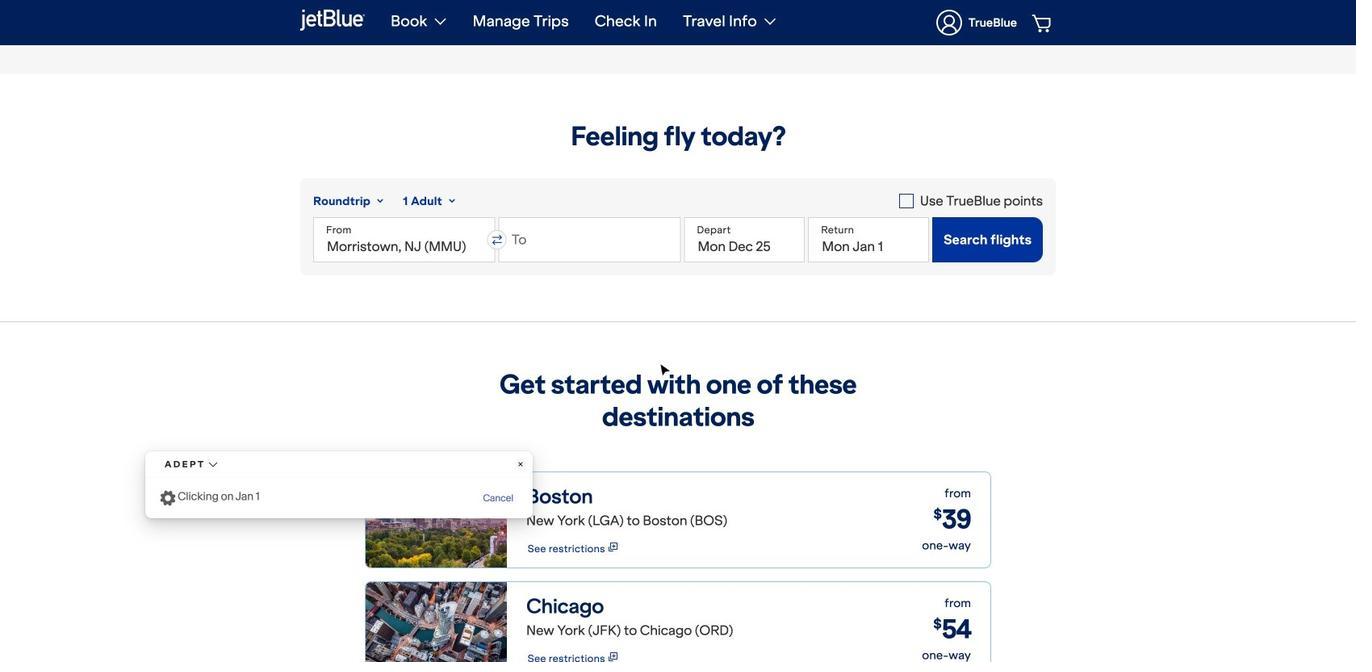 Task type: describe. For each thing, give the bounding box(es) containing it.
chicago image
[[366, 582, 507, 662]]

0 vertical spatial opens modal on same screen image
[[605, 543, 618, 552]]

0 vertical spatial opens modal on same screen image
[[609, 543, 618, 552]]

Depart Press DOWN ARROW key to select available dates field
[[684, 217, 805, 262]]

1 vertical spatial opens modal on same screen image
[[609, 652, 618, 661]]



Task type: vqa. For each thing, say whether or not it's contained in the screenshot.
opens modal on same screen image to the bottom
yes



Task type: locate. For each thing, give the bounding box(es) containing it.
Return Press DOWN ARROW key to select available dates field
[[808, 217, 929, 262]]

opens modal on same screen image
[[609, 543, 618, 552], [605, 652, 618, 661]]

opens modal on same screen image
[[605, 543, 618, 552], [609, 652, 618, 661]]

boston image
[[366, 472, 507, 568]]

shopping cart (empty) image
[[1032, 13, 1054, 32]]

1 vertical spatial opens modal on same screen image
[[605, 652, 618, 661]]

jetblue image
[[300, 7, 365, 33]]

navigation
[[378, 0, 1056, 45]]

None checkbox
[[899, 191, 1043, 211]]

None text field
[[313, 217, 496, 262], [499, 217, 681, 262], [313, 217, 496, 262], [499, 217, 681, 262]]



